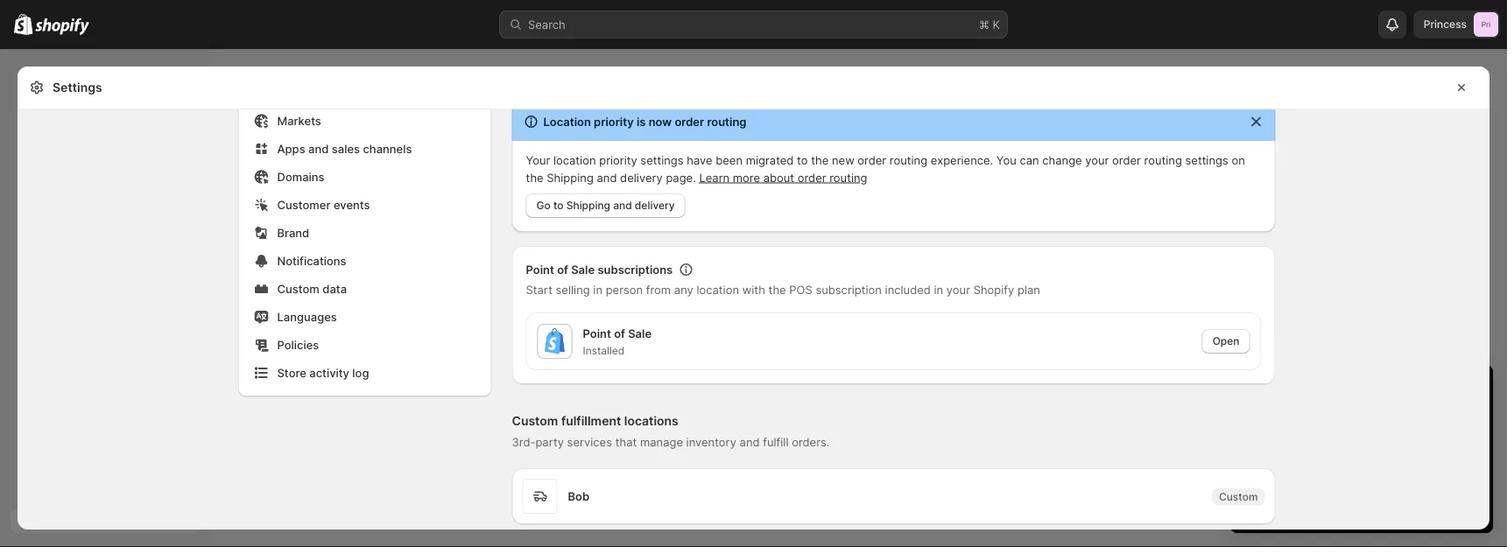 Task type: describe. For each thing, give the bounding box(es) containing it.
plan
[[1017, 283, 1040, 296]]

your inside your location priority settings have been migrated to the new order routing experience. you can change your order routing settings on the shipping and delivery page.
[[1085, 153, 1109, 167]]

go to shipping and delivery
[[536, 199, 675, 212]]

events
[[334, 198, 370, 211]]

learn more about order routing
[[699, 171, 867, 184]]

your left shopify
[[946, 283, 970, 296]]

person
[[606, 283, 643, 296]]

and inside your location priority settings have been migrated to the new order routing experience. you can change your order routing settings on the shipping and delivery page.
[[597, 171, 617, 184]]

from
[[646, 283, 671, 296]]

start selling in person from any location with the pos subscription included in your shopify plan
[[526, 283, 1040, 296]]

custom for data
[[277, 282, 319, 296]]

1 vertical spatial delivery
[[635, 199, 675, 212]]

start
[[526, 283, 552, 296]]

fulfillment
[[561, 414, 621, 429]]

priority inside your location priority settings have been migrated to the new order routing experience. you can change your order routing settings on the shipping and delivery page.
[[599, 153, 637, 167]]

to customize your online store and add bonus features
[[1262, 447, 1471, 479]]

open link
[[1202, 329, 1250, 354]]

routing up been
[[707, 115, 747, 128]]

⌘
[[979, 18, 989, 31]]

1 settings from the left
[[640, 153, 684, 167]]

custom data
[[277, 282, 347, 296]]

to inside your location priority settings have been migrated to the new order routing experience. you can change your order routing settings on the shipping and delivery page.
[[797, 153, 808, 167]]

notifications link
[[249, 249, 480, 273]]

your inside '1 day left in your trial' dropdown button
[[1347, 380, 1384, 402]]

day
[[1261, 380, 1291, 402]]

domains link
[[249, 165, 480, 189]]

1
[[1248, 380, 1256, 402]]

settings dialog
[[18, 0, 1490, 530]]

inventory
[[686, 435, 736, 449]]

languages
[[277, 310, 337, 324]]

domains
[[277, 170, 325, 183]]

routing left experience.
[[890, 153, 927, 167]]

policies
[[277, 338, 319, 352]]

customer events
[[277, 198, 370, 211]]

2 vertical spatial custom
[[1219, 490, 1258, 503]]

go to shipping and delivery link
[[526, 194, 685, 218]]

apps and sales channels link
[[249, 137, 480, 161]]

can
[[1020, 153, 1039, 167]]

bob
[[568, 489, 589, 503]]

in inside dropdown button
[[1328, 380, 1342, 402]]

activity
[[309, 366, 349, 380]]

markets link
[[249, 109, 480, 133]]

of for subscriptions
[[557, 263, 568, 276]]

1 vertical spatial the
[[526, 171, 543, 184]]

custom data link
[[249, 277, 480, 301]]

services
[[567, 435, 612, 449]]

been
[[716, 153, 743, 167]]

apps and sales channels
[[277, 142, 412, 155]]

now
[[649, 115, 672, 128]]

point for point of sale subscriptions
[[526, 263, 554, 276]]

0 vertical spatial priority
[[594, 115, 634, 128]]

is
[[637, 115, 646, 128]]

features
[[1411, 465, 1456, 479]]

that
[[615, 435, 637, 449]]

point for point of sale installed
[[583, 327, 611, 340]]

and inside apps and sales channels link
[[308, 142, 329, 155]]

subscription
[[816, 283, 882, 296]]

manage
[[640, 435, 683, 449]]

locations
[[624, 414, 678, 429]]

left
[[1296, 380, 1323, 402]]

location priority is now order routing
[[543, 115, 747, 128]]

store activity log
[[277, 366, 369, 380]]

your inside to customize your online store and add bonus features
[[1447, 447, 1471, 461]]

store
[[277, 366, 306, 380]]

search
[[528, 18, 565, 31]]

your location priority settings have been migrated to the new order routing experience. you can change your order routing settings on the shipping and delivery page.
[[526, 153, 1245, 184]]

point of sale link
[[583, 325, 655, 342]]

brand link
[[249, 221, 480, 245]]

your
[[526, 153, 550, 167]]

custom fulfillment locations 3rd-party services that manage inventory and fulfill orders.
[[512, 414, 830, 449]]

shopify
[[973, 283, 1014, 296]]

1 horizontal spatial location
[[697, 283, 739, 296]]

customer events link
[[249, 193, 480, 217]]

order right now
[[675, 115, 704, 128]]

languages link
[[249, 305, 480, 329]]

included
[[885, 283, 931, 296]]

1 day left in your trial element
[[1230, 411, 1493, 533]]

k
[[993, 18, 1000, 31]]

data
[[322, 282, 347, 296]]

experience.
[[931, 153, 993, 167]]

any
[[674, 283, 693, 296]]

and inside to customize your online store and add bonus features
[[1328, 465, 1348, 479]]

store
[[1297, 465, 1325, 479]]

2 settings from the left
[[1185, 153, 1228, 167]]

point of sale installed
[[583, 327, 652, 357]]

notifications
[[277, 254, 346, 268]]

order right about
[[798, 171, 826, 184]]



Task type: locate. For each thing, give the bounding box(es) containing it.
location
[[553, 153, 596, 167], [697, 283, 739, 296]]

and up go to shipping and delivery
[[597, 171, 617, 184]]

0 vertical spatial to
[[797, 153, 808, 167]]

and left fulfill
[[740, 435, 760, 449]]

the left the new in the right top of the page
[[811, 153, 829, 167]]

brand
[[277, 226, 309, 239]]

order right the new in the right top of the page
[[858, 153, 886, 167]]

2 vertical spatial the
[[768, 283, 786, 296]]

sales
[[332, 142, 360, 155]]

and inside custom fulfillment locations 3rd-party services that manage inventory and fulfill orders.
[[740, 435, 760, 449]]

1 vertical spatial to
[[553, 199, 564, 212]]

shipping
[[547, 171, 594, 184], [566, 199, 610, 212]]

sale inside point of sale installed
[[628, 327, 652, 340]]

migrated
[[746, 153, 794, 167]]

you
[[996, 153, 1016, 167]]

settings left on
[[1185, 153, 1228, 167]]

change
[[1042, 153, 1082, 167]]

settings
[[53, 80, 102, 95]]

shipping down your
[[547, 171, 594, 184]]

in right included
[[934, 283, 943, 296]]

in
[[593, 283, 602, 296], [934, 283, 943, 296], [1328, 380, 1342, 402]]

1 horizontal spatial settings
[[1185, 153, 1228, 167]]

shipping inside your location priority settings have been migrated to the new order routing experience. you can change your order routing settings on the shipping and delivery page.
[[547, 171, 594, 184]]

2 vertical spatial to
[[1375, 447, 1386, 461]]

2 horizontal spatial to
[[1375, 447, 1386, 461]]

subscriptions
[[598, 263, 673, 276]]

sale for installed
[[628, 327, 652, 340]]

new
[[832, 153, 854, 167]]

of up the selling at the bottom
[[557, 263, 568, 276]]

the down your
[[526, 171, 543, 184]]

in right the left
[[1328, 380, 1342, 402]]

priority down is
[[599, 153, 637, 167]]

2 horizontal spatial in
[[1328, 380, 1342, 402]]

point up installed
[[583, 327, 611, 340]]

custom inside custom fulfillment locations 3rd-party services that manage inventory and fulfill orders.
[[512, 414, 558, 429]]

in down point of sale subscriptions
[[593, 283, 602, 296]]

to up learn more about order routing link
[[797, 153, 808, 167]]

on
[[1232, 153, 1245, 167]]

princess image
[[1474, 12, 1498, 37]]

shopify image
[[35, 18, 90, 35]]

sale down person
[[628, 327, 652, 340]]

delivery inside your location priority settings have been migrated to the new order routing experience. you can change your order routing settings on the shipping and delivery page.
[[620, 171, 663, 184]]

0 horizontal spatial settings
[[640, 153, 684, 167]]

customer
[[277, 198, 331, 211]]

0 vertical spatial of
[[557, 263, 568, 276]]

of inside point of sale installed
[[614, 327, 625, 340]]

with
[[742, 283, 765, 296]]

0 vertical spatial custom
[[277, 282, 319, 296]]

3rd-
[[512, 435, 535, 449]]

point inside point of sale installed
[[583, 327, 611, 340]]

to up bonus at the bottom right of page
[[1375, 447, 1386, 461]]

1 horizontal spatial point
[[583, 327, 611, 340]]

0 horizontal spatial the
[[526, 171, 543, 184]]

1 horizontal spatial to
[[797, 153, 808, 167]]

your up the features
[[1447, 447, 1471, 461]]

1 horizontal spatial of
[[614, 327, 625, 340]]

1 vertical spatial of
[[614, 327, 625, 340]]

online
[[1262, 465, 1294, 479]]

shipping inside go to shipping and delivery link
[[566, 199, 610, 212]]

1 vertical spatial shipping
[[566, 199, 610, 212]]

installed
[[583, 345, 625, 357]]

1 day left in your trial
[[1248, 380, 1420, 402]]

policies link
[[249, 333, 480, 357]]

sale for subscriptions
[[571, 263, 595, 276]]

fulfill
[[763, 435, 789, 449]]

and right apps
[[308, 142, 329, 155]]

pos
[[789, 283, 812, 296]]

selling
[[556, 283, 590, 296]]

party
[[535, 435, 564, 449]]

2 horizontal spatial custom
[[1219, 490, 1258, 503]]

0 vertical spatial point
[[526, 263, 554, 276]]

settings up page.
[[640, 153, 684, 167]]

delivery left page.
[[620, 171, 663, 184]]

go
[[536, 199, 551, 212]]

add
[[1351, 465, 1372, 479]]

0 horizontal spatial point
[[526, 263, 554, 276]]

0 horizontal spatial location
[[553, 153, 596, 167]]

to inside to customize your online store and add bonus features
[[1375, 447, 1386, 461]]

⌘ k
[[979, 18, 1000, 31]]

channels
[[363, 142, 412, 155]]

to right go
[[553, 199, 564, 212]]

orders.
[[792, 435, 830, 449]]

and inside go to shipping and delivery link
[[613, 199, 632, 212]]

priority
[[594, 115, 634, 128], [599, 153, 637, 167]]

0 horizontal spatial sale
[[571, 263, 595, 276]]

location inside your location priority settings have been migrated to the new order routing experience. you can change your order routing settings on the shipping and delivery page.
[[553, 153, 596, 167]]

princess
[[1424, 18, 1467, 31]]

1 vertical spatial point
[[583, 327, 611, 340]]

open
[[1213, 335, 1240, 348]]

1 horizontal spatial sale
[[628, 327, 652, 340]]

and up subscriptions
[[613, 199, 632, 212]]

your
[[1085, 153, 1109, 167], [946, 283, 970, 296], [1347, 380, 1384, 402], [1447, 447, 1471, 461]]

point of sale subscriptions
[[526, 263, 673, 276]]

1 horizontal spatial custom
[[512, 414, 558, 429]]

location right the any
[[697, 283, 739, 296]]

apps
[[277, 142, 305, 155]]

of
[[557, 263, 568, 276], [614, 327, 625, 340]]

priority left is
[[594, 115, 634, 128]]

1 vertical spatial priority
[[599, 153, 637, 167]]

trial
[[1389, 380, 1420, 402]]

sale up the selling at the bottom
[[571, 263, 595, 276]]

point up the start
[[526, 263, 554, 276]]

bonus
[[1375, 465, 1408, 479]]

and left add
[[1328, 465, 1348, 479]]

customize
[[1389, 447, 1444, 461]]

dialog
[[1497, 67, 1507, 530]]

the right the with
[[768, 283, 786, 296]]

custom for fulfillment
[[512, 414, 558, 429]]

routing left on
[[1144, 153, 1182, 167]]

routing
[[707, 115, 747, 128], [890, 153, 927, 167], [1144, 153, 1182, 167], [829, 171, 867, 184]]

store activity log link
[[249, 361, 480, 385]]

1 vertical spatial sale
[[628, 327, 652, 340]]

0 horizontal spatial in
[[593, 283, 602, 296]]

markets
[[277, 114, 321, 127]]

0 horizontal spatial of
[[557, 263, 568, 276]]

point
[[526, 263, 554, 276], [583, 327, 611, 340]]

0 vertical spatial location
[[553, 153, 596, 167]]

your left trial
[[1347, 380, 1384, 402]]

log
[[352, 366, 369, 380]]

0 horizontal spatial custom
[[277, 282, 319, 296]]

learn
[[699, 171, 730, 184]]

of for installed
[[614, 327, 625, 340]]

the for settings
[[811, 153, 829, 167]]

sale
[[571, 263, 595, 276], [628, 327, 652, 340]]

0 vertical spatial delivery
[[620, 171, 663, 184]]

and
[[308, 142, 329, 155], [597, 171, 617, 184], [613, 199, 632, 212], [740, 435, 760, 449], [1328, 465, 1348, 479]]

0 vertical spatial sale
[[571, 263, 595, 276]]

the
[[811, 153, 829, 167], [526, 171, 543, 184], [768, 283, 786, 296]]

2 horizontal spatial the
[[811, 153, 829, 167]]

have
[[687, 153, 712, 167]]

of up installed
[[614, 327, 625, 340]]

0 horizontal spatial to
[[553, 199, 564, 212]]

about
[[763, 171, 794, 184]]

settings
[[640, 153, 684, 167], [1185, 153, 1228, 167]]

1 horizontal spatial the
[[768, 283, 786, 296]]

1 vertical spatial location
[[697, 283, 739, 296]]

1 vertical spatial custom
[[512, 414, 558, 429]]

1 day left in your trial button
[[1230, 365, 1493, 402]]

routing down the new in the right top of the page
[[829, 171, 867, 184]]

the for person
[[768, 283, 786, 296]]

shipping right go
[[566, 199, 610, 212]]

learn more about order routing link
[[699, 171, 867, 184]]

0 vertical spatial the
[[811, 153, 829, 167]]

order right change
[[1112, 153, 1141, 167]]

0 vertical spatial shipping
[[547, 171, 594, 184]]

your right change
[[1085, 153, 1109, 167]]

location
[[543, 115, 591, 128]]

page.
[[666, 171, 696, 184]]

delivery down page.
[[635, 199, 675, 212]]

location right your
[[553, 153, 596, 167]]

1 horizontal spatial in
[[934, 283, 943, 296]]

custom
[[277, 282, 319, 296], [512, 414, 558, 429], [1219, 490, 1258, 503]]

shopify image
[[14, 14, 33, 35]]

more
[[733, 171, 760, 184]]



Task type: vqa. For each thing, say whether or not it's contained in the screenshot.
Guide categories group
no



